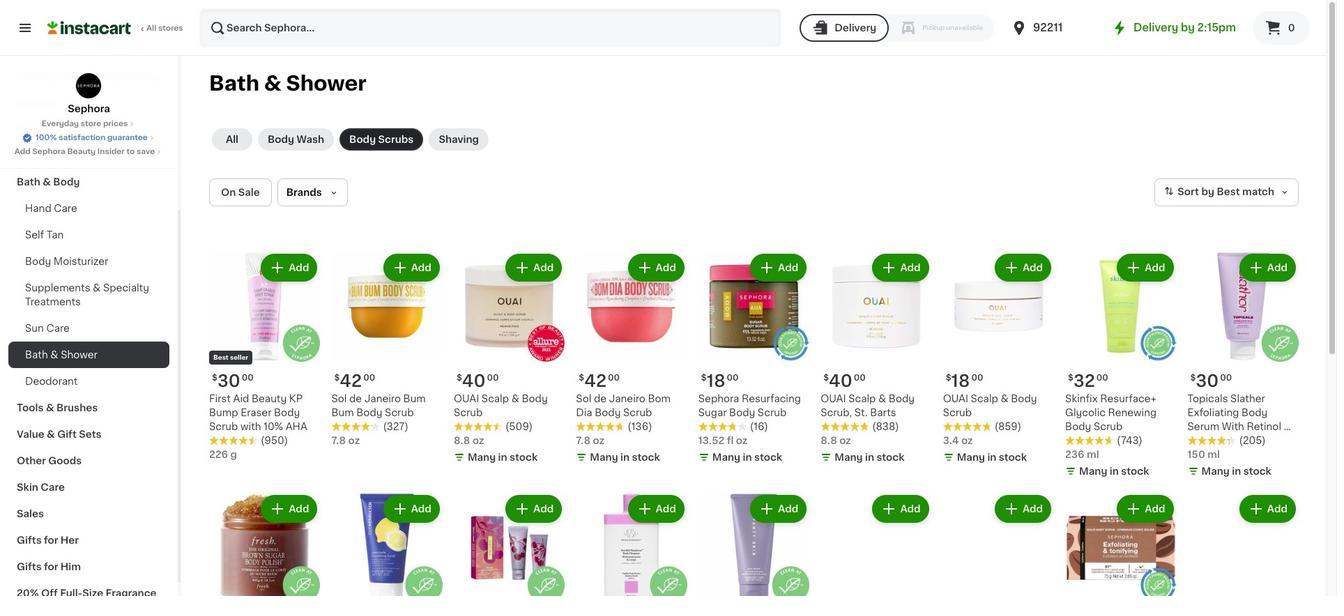 Task type: describe. For each thing, give the bounding box(es) containing it.
0 vertical spatial shower
[[286, 73, 367, 93]]

by for delivery
[[1181, 22, 1195, 33]]

ouai for (859)
[[943, 394, 969, 404]]

sol for sol de janeiro bum bum body scrub
[[332, 394, 347, 404]]

$ for (509)
[[457, 374, 462, 382]]

supplements
[[25, 283, 90, 293]]

resurfacing
[[742, 394, 801, 404]]

00 for (838)
[[854, 374, 866, 382]]

st.
[[855, 408, 868, 418]]

glycolic
[[1066, 408, 1106, 418]]

$ for (743)
[[1068, 374, 1074, 382]]

scrubs
[[378, 135, 414, 144]]

0 button
[[1253, 11, 1310, 45]]

all for all
[[226, 135, 239, 144]]

body inside the skinfix resurface+ glycolic renewing body scrub
[[1066, 422, 1091, 432]]

(16)
[[750, 422, 768, 432]]

slather
[[1231, 394, 1265, 404]]

many in stock for (859)
[[957, 453, 1027, 463]]

product group containing 32
[[1066, 251, 1177, 481]]

de for bum
[[349, 394, 362, 404]]

de for dia
[[594, 394, 607, 404]]

tan
[[47, 230, 64, 240]]

best match
[[1217, 187, 1275, 197]]

all stores link
[[47, 8, 184, 47]]

care for hand care
[[54, 204, 77, 213]]

many for (743)
[[1079, 467, 1108, 477]]

self tan
[[25, 230, 64, 240]]

brands button
[[277, 179, 348, 206]]

32
[[1074, 373, 1095, 389]]

tools & brushes link
[[8, 395, 169, 421]]

sol de janeiro bum bum body scrub
[[332, 394, 426, 418]]

bath & body link
[[8, 169, 169, 195]]

sun care
[[25, 324, 70, 333]]

gifts for gifts for her
[[17, 536, 42, 545]]

bath & body
[[17, 177, 80, 187]]

8.8 oz for scrub
[[454, 436, 484, 446]]

stock for (16)
[[754, 453, 782, 463]]

226
[[209, 450, 228, 460]]

brands
[[286, 188, 322, 197]]

body inside first aid beauty kp bump eraser body scrub with 10% aha
[[274, 408, 300, 418]]

seller
[[230, 355, 248, 361]]

add inside add sephora beauty insider to save link
[[14, 148, 30, 155]]

oz for (509)
[[473, 436, 484, 446]]

on
[[221, 188, 236, 197]]

& up (859)
[[1001, 394, 1009, 404]]

delivery for delivery
[[835, 23, 877, 33]]

00 for (509)
[[487, 374, 499, 382]]

eraser
[[241, 408, 272, 418]]

ready
[[88, 71, 120, 81]]

(205)
[[1239, 436, 1266, 446]]

add sephora beauty insider to save link
[[14, 146, 163, 158]]

& left gift
[[47, 430, 55, 439]]

body scrubs link
[[340, 128, 424, 151]]

hand care link
[[8, 195, 169, 222]]

fragrance link
[[8, 142, 169, 169]]

resurface+
[[1100, 394, 1157, 404]]

00 for (743)
[[1097, 374, 1109, 382]]

goods
[[48, 456, 82, 466]]

delivery button
[[800, 14, 889, 42]]

00 for (950)
[[242, 374, 254, 382]]

13.52 fl oz
[[699, 436, 748, 446]]

$ for (838)
[[824, 374, 829, 382]]

on sale button
[[209, 179, 272, 206]]

bump
[[209, 408, 238, 418]]

delivery by 2:15pm
[[1134, 22, 1236, 33]]

barts
[[870, 408, 896, 418]]

92211 button
[[1011, 8, 1095, 47]]

scrub inside first aid beauty kp bump eraser body scrub with 10% aha
[[209, 422, 238, 432]]

$ 32 00
[[1068, 373, 1109, 389]]

0 vertical spatial bath
[[209, 73, 259, 93]]

Search field
[[201, 10, 780, 46]]

& up deodorant
[[50, 350, 58, 360]]

add inside product group
[[1145, 263, 1166, 273]]

to
[[127, 148, 135, 155]]

bath & shower link
[[8, 342, 169, 368]]

topicals slather exfoliating body serum with retinol & ahas
[[1188, 394, 1292, 446]]

many for (136)
[[590, 453, 618, 463]]

fl
[[727, 436, 734, 446]]

satisfaction
[[59, 134, 105, 142]]

stock for (743)
[[1121, 467, 1149, 477]]

0 vertical spatial beauty
[[122, 71, 158, 81]]

40 for ouai scalp & body scrub
[[462, 373, 486, 389]]

holiday party ready beauty link
[[8, 63, 169, 89]]

stock for (859)
[[999, 453, 1027, 463]]

makeup link
[[8, 89, 169, 116]]

gifts for her
[[17, 536, 79, 545]]

8.8 for ouai scalp & body scrub, st. barts
[[821, 436, 837, 446]]

match
[[1243, 187, 1275, 197]]

many for (509)
[[468, 453, 496, 463]]

serum
[[1188, 422, 1220, 432]]

care for sun care
[[46, 324, 70, 333]]

by for sort
[[1202, 187, 1215, 197]]

fragrance
[[17, 151, 68, 160]]

bath for bath & body link
[[17, 177, 40, 187]]

care for skin care
[[41, 483, 65, 492]]

8.8 for ouai scalp & body scrub
[[454, 436, 470, 446]]

3.4 oz
[[943, 436, 973, 446]]

sort by
[[1178, 187, 1215, 197]]

insider
[[98, 148, 125, 155]]

beauty for first aid beauty kp bump eraser body scrub with 10% aha
[[252, 394, 287, 404]]

ouai scalp & body scrub for 40
[[454, 394, 548, 418]]

skin care link
[[8, 474, 169, 501]]

00 for (205)
[[1220, 374, 1232, 382]]

hand care
[[25, 204, 77, 213]]

42 for sol de janeiro bom dia body scrub
[[584, 373, 607, 389]]

exfoliating
[[1188, 408, 1239, 418]]

ml for 30
[[1208, 450, 1220, 460]]

oz for (838)
[[840, 436, 851, 446]]

supplements & specialty treatments
[[25, 283, 149, 307]]

on sale
[[221, 188, 260, 197]]

body inside sephora resurfacing sugar body scrub
[[729, 408, 755, 418]]

janeiro for bum
[[364, 394, 401, 404]]

in for (743)
[[1110, 467, 1119, 477]]

gifts for gifts for him
[[17, 562, 42, 572]]

hair care
[[17, 124, 64, 134]]

many in stock for (136)
[[590, 453, 660, 463]]

body inside ouai scalp & body scrub, st. barts
[[889, 394, 915, 404]]

0 vertical spatial bum
[[403, 394, 426, 404]]

in for (838)
[[865, 453, 874, 463]]

aha
[[286, 422, 307, 432]]

& inside supplements & specialty treatments
[[93, 283, 101, 293]]

sun
[[25, 324, 44, 333]]

body inside topicals slather exfoliating body serum with retinol & ahas
[[1242, 408, 1268, 418]]

body scrubs
[[349, 135, 414, 144]]

add button inside product group
[[1119, 255, 1173, 280]]

ouai for (509)
[[454, 394, 479, 404]]

scrub inside sephora resurfacing sugar body scrub
[[758, 408, 787, 418]]

scrub inside the skinfix resurface+ glycolic renewing body scrub
[[1094, 422, 1123, 432]]

42 for sol de janeiro bum bum body scrub
[[340, 373, 362, 389]]

stock for (838)
[[877, 453, 905, 463]]

$ 18 00 for sephora
[[701, 373, 739, 389]]

oz for (136)
[[593, 436, 605, 446]]

sephora for sephora
[[68, 104, 110, 114]]

tools & brushes
[[17, 403, 98, 413]]

value & gift sets
[[17, 430, 102, 439]]

gifts for him
[[17, 562, 81, 572]]

$ for (205)
[[1191, 374, 1196, 382]]

$ for (950)
[[212, 374, 217, 382]]

00 for (859)
[[972, 374, 983, 382]]

with
[[1222, 422, 1245, 432]]

add sephora beauty insider to save
[[14, 148, 155, 155]]



Task type: vqa. For each thing, say whether or not it's contained in the screenshot.
Canal
no



Task type: locate. For each thing, give the bounding box(es) containing it.
hair care link
[[8, 116, 169, 142]]

stock down (743)
[[1121, 467, 1149, 477]]

shower down sun care link in the bottom left of the page
[[61, 350, 97, 360]]

$ for (859)
[[946, 374, 951, 382]]

sephora logo image
[[76, 73, 102, 99]]

$ 30 00 up topicals at the bottom
[[1191, 373, 1232, 389]]

1 sol from the left
[[332, 394, 347, 404]]

scalp up (859)
[[971, 394, 998, 404]]

stock down "(509)"
[[510, 453, 538, 463]]

42
[[340, 373, 362, 389], [584, 373, 607, 389]]

1 horizontal spatial de
[[594, 394, 607, 404]]

13.52
[[699, 436, 725, 446]]

0 horizontal spatial beauty
[[67, 148, 96, 155]]

100% satisfaction guarantee button
[[22, 130, 156, 144]]

1 8.8 from the left
[[821, 436, 837, 446]]

4 oz from the left
[[473, 436, 484, 446]]

2 $ 18 00 from the left
[[946, 373, 983, 389]]

150
[[1188, 450, 1205, 460]]

body inside sol de janeiro bom dia body scrub
[[595, 408, 621, 418]]

best left match
[[1217, 187, 1240, 197]]

2 ouai scalp & body scrub from the left
[[943, 394, 1037, 418]]

1 vertical spatial bath
[[17, 177, 40, 187]]

236 ml
[[1066, 450, 1099, 460]]

in down (205)
[[1232, 467, 1241, 477]]

2 $ 30 00 from the left
[[1191, 373, 1232, 389]]

$ 42 00 for sol de janeiro bum bum body scrub
[[334, 373, 375, 389]]

many in stock down (205)
[[1202, 467, 1272, 477]]

ouai inside ouai scalp & body scrub, st. barts
[[821, 394, 846, 404]]

de left bom
[[594, 394, 607, 404]]

best for best match
[[1217, 187, 1240, 197]]

1 horizontal spatial 18
[[951, 373, 970, 389]]

& right tools
[[46, 403, 54, 413]]

many in stock for (743)
[[1079, 467, 1149, 477]]

1 8.8 oz from the left
[[821, 436, 851, 446]]

1 horizontal spatial bath & shower
[[209, 73, 367, 93]]

4 $ from the left
[[824, 374, 829, 382]]

supplements & specialty treatments link
[[8, 275, 169, 315]]

7.8 oz for dia
[[576, 436, 605, 446]]

sales
[[17, 509, 44, 519]]

3 scalp from the left
[[971, 394, 998, 404]]

3 $ from the left
[[579, 374, 584, 382]]

2 30 from the left
[[1196, 373, 1219, 389]]

sephora inside sephora resurfacing sugar body scrub
[[699, 394, 739, 404]]

dia
[[576, 408, 592, 418]]

0 vertical spatial sephora
[[68, 104, 110, 114]]

janeiro
[[364, 394, 401, 404], [609, 394, 646, 404]]

ahas
[[1188, 436, 1215, 446]]

30 up topicals at the bottom
[[1196, 373, 1219, 389]]

1 horizontal spatial sephora
[[68, 104, 110, 114]]

1 horizontal spatial $ 18 00
[[946, 373, 983, 389]]

bath up hand
[[17, 177, 40, 187]]

beauty for add sephora beauty insider to save
[[67, 148, 96, 155]]

treatments
[[25, 297, 81, 307]]

& inside topicals slather exfoliating body serum with retinol & ahas
[[1284, 422, 1292, 432]]

sun care link
[[8, 315, 169, 342]]

Best match Sort by field
[[1155, 179, 1299, 206]]

bath for bath & shower link
[[25, 350, 48, 360]]

(136)
[[628, 422, 652, 432]]

stock inside product group
[[1121, 467, 1149, 477]]

2 $ 40 00 from the left
[[457, 373, 499, 389]]

in for (859)
[[988, 453, 997, 463]]

oz for (859)
[[961, 436, 973, 446]]

1 gifts from the top
[[17, 536, 42, 545]]

for left her
[[44, 536, 58, 545]]

hand
[[25, 204, 51, 213]]

with
[[241, 422, 261, 432]]

1 vertical spatial sephora
[[32, 148, 65, 155]]

for inside gifts for her link
[[44, 536, 58, 545]]

sephora
[[68, 104, 110, 114], [32, 148, 65, 155], [699, 394, 739, 404]]

sale
[[238, 188, 260, 197]]

prices
[[103, 120, 128, 128]]

bath & shower
[[209, 73, 367, 93], [25, 350, 97, 360]]

1 42 from the left
[[340, 373, 362, 389]]

0 horizontal spatial ml
[[1087, 450, 1099, 460]]

$ 42 00 up sol de janeiro bom dia body scrub
[[579, 373, 620, 389]]

00 for (136)
[[608, 374, 620, 382]]

0 horizontal spatial scalp
[[482, 394, 509, 404]]

holiday
[[17, 71, 56, 81]]

in for (509)
[[498, 453, 507, 463]]

0 horizontal spatial $ 18 00
[[701, 373, 739, 389]]

2 gifts from the top
[[17, 562, 42, 572]]

0 horizontal spatial sephora
[[32, 148, 65, 155]]

18 up sugar at bottom
[[707, 373, 726, 389]]

care right hand
[[54, 204, 77, 213]]

ml right 236
[[1087, 450, 1099, 460]]

many for (838)
[[835, 453, 863, 463]]

0 horizontal spatial 42
[[340, 373, 362, 389]]

sephora for sephora resurfacing sugar body scrub
[[699, 394, 739, 404]]

sales link
[[8, 501, 169, 527]]

scalp inside ouai scalp & body scrub, st. barts
[[849, 394, 876, 404]]

instacart logo image
[[47, 20, 131, 36]]

8.8 oz for scrub,
[[821, 436, 851, 446]]

2 horizontal spatial ouai
[[943, 394, 969, 404]]

oz for (327)
[[348, 436, 360, 446]]

7 00 from the left
[[727, 374, 739, 382]]

1 horizontal spatial $ 42 00
[[579, 373, 620, 389]]

1 horizontal spatial 7.8
[[576, 436, 591, 446]]

1 vertical spatial bath & shower
[[25, 350, 97, 360]]

1 $ 40 00 from the left
[[824, 373, 866, 389]]

7.8 oz for bum
[[332, 436, 360, 446]]

1 vertical spatial beauty
[[67, 148, 96, 155]]

her
[[61, 536, 79, 545]]

janeiro inside sol de janeiro bom dia body scrub
[[609, 394, 646, 404]]

$ 40 00 for ouai scalp & body scrub, st. barts
[[824, 373, 866, 389]]

(509)
[[505, 422, 533, 432]]

100% satisfaction guarantee
[[36, 134, 148, 142]]

10%
[[264, 422, 283, 432]]

other goods
[[17, 456, 82, 466]]

ouai scalp & body scrub for 18
[[943, 394, 1037, 418]]

2 vertical spatial bath
[[25, 350, 48, 360]]

2 for from the top
[[44, 562, 58, 572]]

0 horizontal spatial delivery
[[835, 23, 877, 33]]

$ 30 00 up aid
[[212, 373, 254, 389]]

by left 2:15pm
[[1181, 22, 1195, 33]]

& up "(509)"
[[512, 394, 519, 404]]

many in stock down "(136)"
[[590, 453, 660, 463]]

(327)
[[383, 422, 408, 432]]

1 $ 42 00 from the left
[[334, 373, 375, 389]]

30 up first
[[217, 373, 240, 389]]

2 7.8 from the left
[[576, 436, 591, 446]]

7 $ from the left
[[701, 374, 707, 382]]

best for best seller
[[213, 355, 229, 361]]

0 horizontal spatial 8.8
[[454, 436, 470, 446]]

$ for (136)
[[579, 374, 584, 382]]

0 vertical spatial for
[[44, 536, 58, 545]]

2 8.8 oz from the left
[[454, 436, 484, 446]]

1 $ 30 00 from the left
[[212, 373, 254, 389]]

0 horizontal spatial 18
[[707, 373, 726, 389]]

0 vertical spatial best
[[1217, 187, 1240, 197]]

0 horizontal spatial best
[[213, 355, 229, 361]]

stock
[[632, 453, 660, 463], [877, 453, 905, 463], [510, 453, 538, 463], [754, 453, 782, 463], [999, 453, 1027, 463], [1121, 467, 1149, 477], [1244, 467, 1272, 477]]

1 horizontal spatial $ 40 00
[[824, 373, 866, 389]]

& up hand care
[[43, 177, 51, 187]]

janeiro inside sol de janeiro bum bum body scrub
[[364, 394, 401, 404]]

bath down sun
[[25, 350, 48, 360]]

many in stock for (205)
[[1202, 467, 1272, 477]]

stock down (16)
[[754, 453, 782, 463]]

body moisturizer link
[[8, 248, 169, 275]]

gifts down gifts for her
[[17, 562, 42, 572]]

sol inside sol de janeiro bum bum body scrub
[[332, 394, 347, 404]]

care inside "link"
[[40, 124, 64, 134]]

2 sol from the left
[[576, 394, 592, 404]]

2 horizontal spatial scalp
[[971, 394, 998, 404]]

0 horizontal spatial by
[[1181, 22, 1195, 33]]

1 horizontal spatial by
[[1202, 187, 1215, 197]]

$ inside the $ 32 00
[[1068, 374, 1074, 382]]

4 00 from the left
[[854, 374, 866, 382]]

2 $ from the left
[[334, 374, 340, 382]]

1 7.8 oz from the left
[[332, 436, 360, 446]]

1 horizontal spatial janeiro
[[609, 394, 646, 404]]

scalp
[[849, 394, 876, 404], [482, 394, 509, 404], [971, 394, 998, 404]]

for left him
[[44, 562, 58, 572]]

delivery for delivery by 2:15pm
[[1134, 22, 1179, 33]]

& right retinol
[[1284, 422, 1292, 432]]

delivery inside button
[[835, 23, 877, 33]]

0 horizontal spatial 7.8
[[332, 436, 346, 446]]

1 oz from the left
[[348, 436, 360, 446]]

by inside field
[[1202, 187, 1215, 197]]

care inside 'link'
[[41, 483, 65, 492]]

holiday party ready beauty
[[17, 71, 158, 81]]

2 horizontal spatial sephora
[[699, 394, 739, 404]]

beauty
[[122, 71, 158, 81], [67, 148, 96, 155], [252, 394, 287, 404]]

1 ouai scalp & body scrub from the left
[[454, 394, 548, 418]]

many
[[590, 453, 618, 463], [835, 453, 863, 463], [468, 453, 496, 463], [712, 453, 741, 463], [957, 453, 985, 463], [1079, 467, 1108, 477], [1202, 467, 1230, 477]]

many in stock down (743)
[[1079, 467, 1149, 477]]

2 scalp from the left
[[482, 394, 509, 404]]

stock down (838)
[[877, 453, 905, 463]]

for
[[44, 536, 58, 545], [44, 562, 58, 572]]

stock down (205)
[[1244, 467, 1272, 477]]

in for (205)
[[1232, 467, 1241, 477]]

many in stock down "(509)"
[[468, 453, 538, 463]]

40 for ouai scalp & body scrub, st. barts
[[829, 373, 853, 389]]

care right hair
[[40, 124, 64, 134]]

in inside product group
[[1110, 467, 1119, 477]]

tools
[[17, 403, 44, 413]]

1 horizontal spatial bum
[[403, 394, 426, 404]]

30 for first
[[217, 373, 240, 389]]

0 horizontal spatial 7.8 oz
[[332, 436, 360, 446]]

100%
[[36, 134, 57, 142]]

7.8 oz down dia
[[576, 436, 605, 446]]

many in stock for (838)
[[835, 453, 905, 463]]

3.4
[[943, 436, 959, 446]]

shower up wash
[[286, 73, 367, 93]]

7.8 down dia
[[576, 436, 591, 446]]

save
[[137, 148, 155, 155]]

value & gift sets link
[[8, 421, 169, 448]]

service type group
[[800, 14, 994, 42]]

5 $ from the left
[[1068, 374, 1074, 382]]

& up body wash link
[[264, 73, 282, 93]]

2 vertical spatial beauty
[[252, 394, 287, 404]]

ouai
[[821, 394, 846, 404], [454, 394, 479, 404], [943, 394, 969, 404]]

& up barts
[[879, 394, 886, 404]]

00 for (327)
[[363, 374, 375, 382]]

deodorant link
[[8, 368, 169, 395]]

1 horizontal spatial 8.8
[[821, 436, 837, 446]]

00 inside the $ 32 00
[[1097, 374, 1109, 382]]

2 oz from the left
[[593, 436, 605, 446]]

in down "(509)"
[[498, 453, 507, 463]]

many for (205)
[[1202, 467, 1230, 477]]

2 janeiro from the left
[[609, 394, 646, 404]]

him
[[61, 562, 81, 572]]

42 up sol de janeiro bum bum body scrub
[[340, 373, 362, 389]]

1 horizontal spatial ouai scalp & body scrub
[[943, 394, 1037, 418]]

sol for sol de janeiro bom dia body scrub
[[576, 394, 592, 404]]

bath & shower up deodorant
[[25, 350, 97, 360]]

0 horizontal spatial sol
[[332, 394, 347, 404]]

1 vertical spatial all
[[226, 135, 239, 144]]

skinfix
[[1066, 394, 1098, 404]]

$ 40 00 for ouai scalp & body scrub
[[457, 373, 499, 389]]

scalp for (509)
[[482, 394, 509, 404]]

2 vertical spatial sephora
[[699, 394, 739, 404]]

by
[[1181, 22, 1195, 33], [1202, 187, 1215, 197]]

$ 30 00 for first
[[212, 373, 254, 389]]

body wash link
[[258, 128, 334, 151]]

in down 13.52 fl oz
[[743, 453, 752, 463]]

sol de janeiro bom dia body scrub
[[576, 394, 671, 418]]

ml inside product group
[[1087, 450, 1099, 460]]

1 horizontal spatial 8.8 oz
[[821, 436, 851, 446]]

0 horizontal spatial shower
[[61, 350, 97, 360]]

1 de from the left
[[349, 394, 362, 404]]

1 18 from the left
[[707, 373, 726, 389]]

7.8 for sol de janeiro bom dia body scrub
[[576, 436, 591, 446]]

body wash
[[268, 135, 324, 144]]

for for him
[[44, 562, 58, 572]]

1 vertical spatial gifts
[[17, 562, 42, 572]]

2 ml from the left
[[1208, 450, 1220, 460]]

de right kp
[[349, 394, 362, 404]]

stock for (205)
[[1244, 467, 1272, 477]]

all up on
[[226, 135, 239, 144]]

2 de from the left
[[594, 394, 607, 404]]

best inside field
[[1217, 187, 1240, 197]]

1 40 from the left
[[829, 373, 853, 389]]

7.8
[[332, 436, 346, 446], [576, 436, 591, 446]]

1 horizontal spatial 40
[[829, 373, 853, 389]]

1 horizontal spatial sol
[[576, 394, 592, 404]]

1 horizontal spatial ml
[[1208, 450, 1220, 460]]

& down body moisturizer link
[[93, 283, 101, 293]]

gifts
[[17, 536, 42, 545], [17, 562, 42, 572]]

1 horizontal spatial 30
[[1196, 373, 1219, 389]]

1 00 from the left
[[242, 374, 254, 382]]

2 8.8 from the left
[[454, 436, 470, 446]]

all left "stores"
[[146, 24, 156, 32]]

sephora resurfacing sugar body scrub
[[699, 394, 801, 418]]

0 horizontal spatial bum
[[332, 408, 354, 418]]

bum
[[403, 394, 426, 404], [332, 408, 354, 418]]

de inside sol de janeiro bom dia body scrub
[[594, 394, 607, 404]]

stock down "(136)"
[[632, 453, 660, 463]]

1 horizontal spatial ouai
[[821, 394, 846, 404]]

0 horizontal spatial janeiro
[[364, 394, 401, 404]]

in down (838)
[[865, 453, 874, 463]]

18
[[707, 373, 726, 389], [951, 373, 970, 389]]

1 horizontal spatial scalp
[[849, 394, 876, 404]]

0 horizontal spatial 40
[[462, 373, 486, 389]]

0 horizontal spatial $ 40 00
[[457, 373, 499, 389]]

8 00 from the left
[[972, 374, 983, 382]]

1 ouai from the left
[[821, 394, 846, 404]]

sol right kp
[[332, 394, 347, 404]]

delivery inside "link"
[[1134, 22, 1179, 33]]

janeiro up "(136)"
[[609, 394, 646, 404]]

1 horizontal spatial shower
[[286, 73, 367, 93]]

0 horizontal spatial all
[[146, 24, 156, 32]]

3 oz from the left
[[840, 436, 851, 446]]

janeiro up (327)
[[364, 394, 401, 404]]

skin care
[[17, 483, 65, 492]]

gifts inside gifts for him link
[[17, 562, 42, 572]]

0 horizontal spatial bath & shower
[[25, 350, 97, 360]]

beauty inside first aid beauty kp bump eraser body scrub with 10% aha
[[252, 394, 287, 404]]

6 oz from the left
[[961, 436, 973, 446]]

by inside "link"
[[1181, 22, 1195, 33]]

shower inside bath & shower link
[[61, 350, 97, 360]]

scalp up "(509)"
[[482, 394, 509, 404]]

stock for (136)
[[632, 453, 660, 463]]

9 $ from the left
[[1191, 374, 1196, 382]]

2 18 from the left
[[951, 373, 970, 389]]

scalp for (838)
[[849, 394, 876, 404]]

0 horizontal spatial 30
[[217, 373, 240, 389]]

add
[[14, 148, 30, 155], [289, 263, 309, 273], [411, 263, 432, 273], [533, 263, 554, 273], [656, 263, 676, 273], [778, 263, 799, 273], [900, 263, 921, 273], [1023, 263, 1043, 273], [1145, 263, 1166, 273], [1267, 263, 1288, 273], [289, 504, 309, 514], [411, 504, 432, 514], [533, 504, 554, 514], [656, 504, 676, 514], [778, 504, 799, 514], [900, 504, 921, 514], [1023, 504, 1043, 514], [1145, 504, 1166, 514], [1267, 504, 1288, 514]]

1 for from the top
[[44, 536, 58, 545]]

many in stock down fl
[[712, 453, 782, 463]]

gifts inside gifts for her link
[[17, 536, 42, 545]]

sephora down 100%
[[32, 148, 65, 155]]

deodorant
[[25, 377, 78, 386]]

2 $ 42 00 from the left
[[579, 373, 620, 389]]

care right skin
[[41, 483, 65, 492]]

7.8 down sol de janeiro bum bum body scrub
[[332, 436, 346, 446]]

1 horizontal spatial all
[[226, 135, 239, 144]]

1 horizontal spatial 7.8 oz
[[576, 436, 605, 446]]

body inside sol de janeiro bum bum body scrub
[[356, 408, 382, 418]]

0 horizontal spatial $ 30 00
[[212, 373, 254, 389]]

in down "(136)"
[[621, 453, 630, 463]]

scalp for (859)
[[971, 394, 998, 404]]

5 00 from the left
[[1097, 374, 1109, 382]]

30
[[217, 373, 240, 389], [1196, 373, 1219, 389]]

in for (16)
[[743, 453, 752, 463]]

3 ouai from the left
[[943, 394, 969, 404]]

$ for (16)
[[701, 374, 707, 382]]

specialty
[[103, 283, 149, 293]]

7.8 oz down sol de janeiro bum bum body scrub
[[332, 436, 360, 446]]

0 horizontal spatial ouai
[[454, 394, 479, 404]]

bath & shower up body wash link
[[209, 73, 367, 93]]

shaving link
[[429, 128, 489, 151]]

topicals
[[1188, 394, 1228, 404]]

$ for (327)
[[334, 374, 340, 382]]

$ 18 00 up sugar at bottom
[[701, 373, 739, 389]]

stores
[[158, 24, 183, 32]]

sol inside sol de janeiro bom dia body scrub
[[576, 394, 592, 404]]

0 vertical spatial gifts
[[17, 536, 42, 545]]

92211
[[1033, 22, 1063, 33]]

1 $ from the left
[[212, 374, 217, 382]]

gifts down sales
[[17, 536, 42, 545]]

bom
[[648, 394, 671, 404]]

sort
[[1178, 187, 1199, 197]]

1 horizontal spatial $ 30 00
[[1191, 373, 1232, 389]]

(743)
[[1117, 436, 1143, 446]]

stock down (859)
[[999, 453, 1027, 463]]

best seller
[[213, 355, 248, 361]]

18 up 3.4 oz
[[951, 373, 970, 389]]

1 vertical spatial shower
[[61, 350, 97, 360]]

1 ml from the left
[[1087, 450, 1099, 460]]

by right sort
[[1202, 187, 1215, 197]]

many in stock down (859)
[[957, 453, 1027, 463]]

6 $ from the left
[[457, 374, 462, 382]]

1 $ 18 00 from the left
[[701, 373, 739, 389]]

$ 42 00 up sol de janeiro bum bum body scrub
[[334, 373, 375, 389]]

de inside sol de janeiro bum bum body scrub
[[349, 394, 362, 404]]

everyday store prices link
[[42, 119, 136, 130]]

all for all stores
[[146, 24, 156, 32]]

9 00 from the left
[[1220, 374, 1232, 382]]

0 vertical spatial by
[[1181, 22, 1195, 33]]

ml for 32
[[1087, 450, 1099, 460]]

$
[[212, 374, 217, 382], [334, 374, 340, 382], [579, 374, 584, 382], [824, 374, 829, 382], [1068, 374, 1074, 382], [457, 374, 462, 382], [701, 374, 707, 382], [946, 374, 951, 382], [1191, 374, 1196, 382]]

party
[[58, 71, 85, 81]]

3 00 from the left
[[608, 374, 620, 382]]

de
[[349, 394, 362, 404], [594, 394, 607, 404]]

care for hair care
[[40, 124, 64, 134]]

0 horizontal spatial ouai scalp & body scrub
[[454, 394, 548, 418]]

sephora up sugar at bottom
[[699, 394, 739, 404]]

ouai for (838)
[[821, 394, 846, 404]]

in for (136)
[[621, 453, 630, 463]]

bath up all link
[[209, 73, 259, 93]]

ml right 150
[[1208, 450, 1220, 460]]

sephora up the store
[[68, 104, 110, 114]]

0 vertical spatial all
[[146, 24, 156, 32]]

janeiro for bom
[[609, 394, 646, 404]]

beauty up eraser
[[252, 394, 287, 404]]

0
[[1288, 23, 1295, 33]]

1 horizontal spatial delivery
[[1134, 22, 1179, 33]]

1 horizontal spatial beauty
[[122, 71, 158, 81]]

2 42 from the left
[[584, 373, 607, 389]]

&
[[264, 73, 282, 93], [43, 177, 51, 187], [93, 283, 101, 293], [50, 350, 58, 360], [879, 394, 886, 404], [512, 394, 519, 404], [1001, 394, 1009, 404], [46, 403, 54, 413], [1284, 422, 1292, 432], [47, 430, 55, 439]]

2 00 from the left
[[363, 374, 375, 382]]

1 horizontal spatial 42
[[584, 373, 607, 389]]

stock for (509)
[[510, 453, 538, 463]]

sol up dia
[[576, 394, 592, 404]]

in down (859)
[[988, 453, 997, 463]]

$ 30 00 for topicals
[[1191, 373, 1232, 389]]

None search field
[[199, 8, 782, 47]]

guarantee
[[107, 134, 148, 142]]

2:15pm
[[1198, 22, 1236, 33]]

1 7.8 from the left
[[332, 436, 346, 446]]

scrub inside sol de janeiro bum bum body scrub
[[385, 408, 414, 418]]

everyday store prices
[[42, 120, 128, 128]]

1 scalp from the left
[[849, 394, 876, 404]]

many inside product group
[[1079, 467, 1108, 477]]

ouai scalp & body scrub up "(509)"
[[454, 394, 548, 418]]

8.8
[[821, 436, 837, 446], [454, 436, 470, 446]]

product group
[[209, 251, 320, 462], [332, 251, 443, 448], [454, 251, 565, 467], [576, 251, 687, 467], [699, 251, 810, 467], [821, 251, 932, 467], [943, 251, 1054, 467], [1066, 251, 1177, 481], [1188, 251, 1299, 481], [209, 493, 320, 596], [332, 493, 443, 596], [454, 493, 565, 596], [576, 493, 687, 596], [699, 493, 810, 596], [821, 493, 932, 596], [943, 493, 1054, 596], [1066, 493, 1177, 596], [1188, 493, 1299, 596]]

30 for topicals
[[1196, 373, 1219, 389]]

first
[[209, 394, 231, 404]]

1 30 from the left
[[217, 373, 240, 389]]

bath
[[209, 73, 259, 93], [17, 177, 40, 187], [25, 350, 48, 360]]

5 oz from the left
[[736, 436, 748, 446]]

2 40 from the left
[[462, 373, 486, 389]]

7.8 for sol de janeiro bum bum body scrub
[[332, 436, 346, 446]]

2 7.8 oz from the left
[[576, 436, 605, 446]]

2 horizontal spatial beauty
[[252, 394, 287, 404]]

1 vertical spatial by
[[1202, 187, 1215, 197]]

1 vertical spatial bum
[[332, 408, 354, 418]]

scalp up st.
[[849, 394, 876, 404]]

for inside gifts for him link
[[44, 562, 58, 572]]

00 for (16)
[[727, 374, 739, 382]]

0 horizontal spatial $ 42 00
[[334, 373, 375, 389]]

236
[[1066, 450, 1085, 460]]

ouai scalp & body scrub up (859)
[[943, 394, 1037, 418]]

many in stock for (16)
[[712, 453, 782, 463]]

$ 18 00 up 3.4 oz
[[946, 373, 983, 389]]

42 up dia
[[584, 373, 607, 389]]

many for (16)
[[712, 453, 741, 463]]

care right sun
[[46, 324, 70, 333]]

1 vertical spatial best
[[213, 355, 229, 361]]

scrub inside sol de janeiro bom dia body scrub
[[623, 408, 652, 418]]

brushes
[[56, 403, 98, 413]]

1 horizontal spatial best
[[1217, 187, 1240, 197]]

2 ouai from the left
[[454, 394, 479, 404]]

6 00 from the left
[[487, 374, 499, 382]]

& inside ouai scalp & body scrub, st. barts
[[879, 394, 886, 404]]

0 horizontal spatial de
[[349, 394, 362, 404]]

beauty down satisfaction
[[67, 148, 96, 155]]

many in stock down (838)
[[835, 453, 905, 463]]

gifts for her link
[[8, 527, 169, 554]]

0 horizontal spatial 8.8 oz
[[454, 436, 484, 446]]

in down (743)
[[1110, 467, 1119, 477]]

ml
[[1087, 450, 1099, 460], [1208, 450, 1220, 460]]

8 $ from the left
[[946, 374, 951, 382]]

1 janeiro from the left
[[364, 394, 401, 404]]

0 vertical spatial bath & shower
[[209, 73, 367, 93]]

best left seller
[[213, 355, 229, 361]]

1 vertical spatial for
[[44, 562, 58, 572]]

for for her
[[44, 536, 58, 545]]

beauty right "ready"
[[122, 71, 158, 81]]

$ 42 00 for sol de janeiro bom dia body scrub
[[579, 373, 620, 389]]

$ 18 00 for ouai
[[946, 373, 983, 389]]

kp
[[289, 394, 303, 404]]

many in stock for (509)
[[468, 453, 538, 463]]

gift
[[57, 430, 77, 439]]



